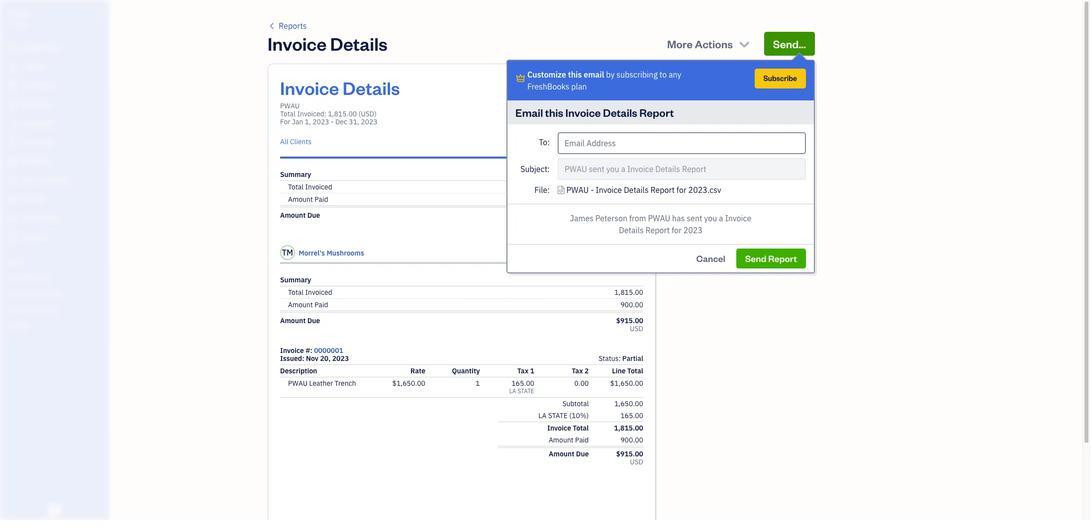 Task type: locate. For each thing, give the bounding box(es) containing it.
1 vertical spatial $915.00 usd
[[616, 316, 643, 333]]

- up james
[[591, 185, 594, 195]]

2023 down sent
[[683, 225, 703, 235]]

0000001 link
[[314, 346, 343, 355]]

1 horizontal spatial (
[[569, 411, 572, 420]]

details inside james peterson from pwau has sent you a invoice details report for 2023
[[619, 225, 644, 235]]

1 horizontal spatial state
[[548, 411, 568, 420]]

0 vertical spatial -
[[331, 117, 334, 126]]

file
[[534, 185, 547, 195]]

0 vertical spatial invoiced
[[297, 109, 324, 118]]

1 horizontal spatial $1,650.00
[[610, 379, 643, 388]]

tax left '2'
[[572, 367, 583, 376]]

1 vertical spatial total invoiced
[[288, 288, 332, 297]]

for down has on the right of the page
[[672, 225, 682, 235]]

details inside invoice details pwau total invoiced : 1,815.00 ( usd ) for jan 1, 2023 - dec 31, 2023
[[343, 76, 400, 100]]

customize this email
[[527, 70, 604, 80]]

0 horizontal spatial 1
[[476, 379, 480, 388]]

900.00
[[620, 195, 643, 204], [620, 300, 643, 309], [620, 436, 643, 445]]

1 horizontal spatial -
[[591, 185, 594, 195]]

total invoiced down clients
[[288, 183, 332, 192]]

1 vertical spatial (
[[569, 411, 572, 420]]

2 summary from the top
[[280, 276, 311, 285]]

1 vertical spatial $915.00
[[616, 316, 643, 325]]

pwau leather trench
[[288, 379, 356, 388]]

0 horizontal spatial tax
[[517, 367, 528, 376]]

due up the #
[[307, 316, 320, 325]]

0 horizontal spatial -
[[331, 117, 334, 126]]

more
[[667, 37, 693, 51]]

1 vertical spatial due
[[307, 316, 320, 325]]

issued
[[280, 354, 302, 363]]

this up plan
[[568, 70, 582, 80]]

1 vertical spatial amount paid
[[288, 300, 328, 309]]

165.00 down tax 1
[[512, 379, 534, 388]]

0 vertical spatial total invoiced
[[288, 183, 332, 192]]

invoice image
[[6, 100, 18, 110]]

total invoiced
[[288, 183, 332, 192], [288, 288, 332, 297]]

1 vertical spatial this
[[545, 105, 563, 119]]

2023 right 20,
[[332, 354, 349, 363]]

email this invoice details report
[[515, 105, 674, 119]]

file image
[[558, 184, 565, 196]]

total
[[280, 109, 296, 118], [288, 183, 304, 192], [288, 288, 304, 297], [627, 367, 643, 376], [573, 424, 589, 433]]

chevronright image
[[798, 99, 807, 111]]

( up invoice total
[[569, 411, 572, 420]]

0 horizontal spatial $1,650.00
[[392, 379, 425, 388]]

invoice inside invoice # : 0000001 issued : nov 20, 2023
[[280, 346, 304, 355]]

2 $915.00 usd from the top
[[616, 316, 643, 333]]

la state ( 10 %)
[[538, 411, 589, 420]]

pwau right file image
[[566, 185, 589, 195]]

report inside james peterson from pwau has sent you a invoice details report for 2023
[[646, 225, 670, 235]]

$1,650.00 down the 'line total'
[[610, 379, 643, 388]]

0 vertical spatial paid
[[315, 195, 328, 204]]

invoiced down the morrel's
[[305, 288, 332, 297]]

(
[[358, 109, 361, 118], [569, 411, 572, 420]]

due down invoice total
[[576, 450, 589, 459]]

2 vertical spatial $915.00
[[616, 450, 643, 459]]

amount due down invoice total
[[549, 450, 589, 459]]

165.00 inside '165.00 la state'
[[512, 379, 534, 388]]

1 total invoiced from the top
[[288, 183, 332, 192]]

pwau up owner on the top of the page
[[8, 9, 31, 19]]

actions
[[695, 37, 733, 51]]

0 vertical spatial due
[[307, 211, 320, 220]]

1 horizontal spatial 165.00
[[620, 411, 643, 420]]

bank connections image
[[7, 305, 106, 313]]

pwau for pwau owner
[[8, 9, 31, 19]]

total invoiced down the morrel's
[[288, 288, 332, 297]]

1 vertical spatial 165.00
[[620, 411, 643, 420]]

1 horizontal spatial 1
[[530, 367, 534, 376]]

usd
[[361, 109, 374, 118], [630, 219, 643, 228], [630, 324, 643, 333], [630, 458, 643, 467]]

invoiced right for
[[297, 109, 324, 118]]

( left the )
[[358, 109, 361, 118]]

0 vertical spatial this
[[568, 70, 582, 80]]

state up invoice total
[[548, 411, 568, 420]]

invoice # : 0000001 issued : nov 20, 2023
[[280, 346, 349, 363]]

to
[[659, 70, 667, 80]]

2 vertical spatial 900.00
[[620, 436, 643, 445]]

-
[[331, 117, 334, 126], [591, 185, 594, 195]]

0 vertical spatial 1
[[530, 367, 534, 376]]

for down email subject text field
[[677, 185, 686, 195]]

tax 2
[[572, 367, 589, 376]]

$915.00 usd
[[616, 211, 643, 228], [616, 316, 643, 333], [616, 450, 643, 467]]

client image
[[6, 62, 18, 72]]

:
[[324, 109, 326, 118], [547, 164, 550, 174], [547, 185, 550, 195], [310, 346, 312, 355], [302, 354, 304, 363], [619, 354, 621, 363]]

1 $1,650.00 from the left
[[392, 379, 425, 388]]

1 up '165.00 la state'
[[530, 367, 534, 376]]

report down to
[[639, 105, 674, 119]]

pwau
[[8, 9, 31, 19], [280, 101, 300, 110], [566, 185, 589, 195], [648, 213, 670, 223], [288, 379, 308, 388]]

payment image
[[6, 119, 18, 129]]

state down tax 1
[[518, 388, 534, 395]]

1 tax from the left
[[517, 367, 528, 376]]

morrel's
[[299, 249, 325, 258]]

james
[[570, 213, 594, 223]]

amount paid
[[288, 195, 328, 204], [288, 300, 328, 309], [549, 436, 589, 445]]

pwau left has on the right of the page
[[648, 213, 670, 223]]

1
[[530, 367, 534, 376], [476, 379, 480, 388]]

0 vertical spatial 165.00
[[512, 379, 534, 388]]

1 horizontal spatial this
[[568, 70, 582, 80]]

)
[[374, 109, 377, 118]]

amount due
[[280, 211, 320, 220], [280, 316, 320, 325], [549, 450, 589, 459]]

invoice right a
[[725, 213, 751, 223]]

pwau up for
[[280, 101, 300, 110]]

1 vertical spatial 1
[[476, 379, 480, 388]]

morrel's mushrooms
[[299, 249, 364, 258]]

invoice left the #
[[280, 346, 304, 355]]

from
[[629, 213, 646, 223]]

dec
[[335, 117, 347, 126]]

status
[[599, 354, 619, 363]]

report right send
[[768, 253, 797, 264]]

tm
[[282, 248, 293, 258]]

summary
[[280, 170, 311, 179], [280, 276, 311, 285]]

pwau - invoice details report for 2023.csv
[[566, 185, 721, 195]]

1 horizontal spatial tax
[[572, 367, 583, 376]]

tax 1
[[517, 367, 534, 376]]

3 $915.00 from the top
[[616, 450, 643, 459]]

1 vertical spatial 900.00
[[620, 300, 643, 309]]

2 vertical spatial paid
[[575, 436, 589, 445]]

2 $1,650.00 from the left
[[610, 379, 643, 388]]

pwau for pwau - invoice details report for 2023.csv
[[566, 185, 589, 195]]

filters
[[689, 100, 711, 110]]

2 tax from the left
[[572, 367, 583, 376]]

2023
[[313, 117, 329, 126], [361, 117, 378, 126], [683, 225, 703, 235], [332, 354, 349, 363]]

invoice details pwau total invoiced : 1,815.00 ( usd ) for jan 1, 2023 - dec 31, 2023
[[280, 76, 400, 126]]

pwau down the description at bottom left
[[288, 379, 308, 388]]

total left 1,
[[280, 109, 296, 118]]

invoice inside james peterson from pwau has sent you a invoice details report for 2023
[[725, 213, 751, 223]]

2
[[585, 367, 589, 376]]

apps image
[[7, 258, 106, 266]]

for
[[677, 185, 686, 195], [672, 225, 682, 235]]

cancel button
[[687, 249, 734, 269]]

2 vertical spatial $915.00 usd
[[616, 450, 643, 467]]

20,
[[320, 354, 331, 363]]

this for invoice
[[545, 105, 563, 119]]

1,815.00 inside invoice details pwau total invoiced : 1,815.00 ( usd ) for jan 1, 2023 - dec 31, 2023
[[328, 109, 357, 118]]

state inside '165.00 la state'
[[518, 388, 534, 395]]

due up the morrel's
[[307, 211, 320, 220]]

0 vertical spatial state
[[518, 388, 534, 395]]

reports
[[279, 21, 307, 31]]

Email Subject text field
[[558, 158, 806, 180]]

tax
[[517, 367, 528, 376], [572, 367, 583, 376]]

1 down quantity
[[476, 379, 480, 388]]

0 vertical spatial $915.00 usd
[[616, 211, 643, 228]]

crown image
[[515, 73, 526, 85]]

la
[[509, 388, 516, 395], [538, 411, 546, 420]]

0 vertical spatial summary
[[280, 170, 311, 179]]

1 horizontal spatial la
[[538, 411, 546, 420]]

0 vertical spatial $915.00
[[616, 211, 643, 220]]

: left dec
[[324, 109, 326, 118]]

send… button
[[764, 32, 815, 56]]

0 horizontal spatial this
[[545, 105, 563, 119]]

subtotal
[[562, 399, 589, 408]]

0 horizontal spatial 165.00
[[512, 379, 534, 388]]

la inside '165.00 la state'
[[509, 388, 516, 395]]

0 vertical spatial 900.00
[[620, 195, 643, 204]]

0 horizontal spatial state
[[518, 388, 534, 395]]

0 horizontal spatial (
[[358, 109, 361, 118]]

0 vertical spatial amount paid
[[288, 195, 328, 204]]

paid
[[315, 195, 328, 204], [315, 300, 328, 309], [575, 436, 589, 445]]

expense image
[[6, 138, 18, 148]]

this
[[568, 70, 582, 80], [545, 105, 563, 119]]

tax up '165.00 la state'
[[517, 367, 528, 376]]

1 vertical spatial summary
[[280, 276, 311, 285]]

2023.csv
[[688, 185, 721, 195]]

3 $915.00 usd from the top
[[616, 450, 643, 467]]

invoiced down clients
[[305, 183, 332, 192]]

state
[[518, 388, 534, 395], [548, 411, 568, 420]]

amount
[[288, 195, 313, 204], [280, 211, 306, 220], [288, 300, 313, 309], [280, 316, 306, 325], [549, 436, 573, 445], [549, 450, 574, 459]]

1 vertical spatial for
[[672, 225, 682, 235]]

report down the from
[[646, 225, 670, 235]]

165.00 for 165.00
[[620, 411, 643, 420]]

pwau inside main element
[[8, 9, 31, 19]]

project image
[[6, 157, 18, 167]]

this right email
[[545, 105, 563, 119]]

1 summary from the top
[[280, 170, 311, 179]]

1 vertical spatial la
[[538, 411, 546, 420]]

settings image
[[674, 99, 683, 111]]

report
[[639, 105, 674, 119], [650, 185, 675, 195], [646, 225, 670, 235], [768, 253, 797, 264]]

165.00
[[512, 379, 534, 388], [620, 411, 643, 420]]

invoice up 1,
[[280, 76, 339, 100]]

amount due up the #
[[280, 316, 320, 325]]

- left dec
[[331, 117, 334, 126]]

: left 20,
[[310, 346, 312, 355]]

has
[[672, 213, 685, 223]]

summary down tm
[[280, 276, 311, 285]]

: up file :
[[547, 164, 550, 174]]

invoice
[[268, 32, 327, 55], [280, 76, 339, 100], [565, 105, 601, 119], [596, 185, 622, 195], [725, 213, 751, 223], [280, 346, 304, 355], [547, 424, 571, 433]]

send
[[745, 253, 766, 264]]

partial
[[622, 354, 643, 363]]

nov
[[306, 354, 318, 363]]

chart image
[[6, 213, 18, 223]]

usd inside invoice details pwau total invoiced : 1,815.00 ( usd ) for jan 1, 2023 - dec 31, 2023
[[361, 109, 374, 118]]

0 horizontal spatial la
[[509, 388, 516, 395]]

estimate image
[[6, 81, 18, 91]]

details
[[330, 32, 388, 55], [343, 76, 400, 100], [603, 105, 637, 119], [624, 185, 649, 195], [619, 225, 644, 235]]

money image
[[6, 195, 18, 204]]

$1,650.00 down rate
[[392, 379, 425, 388]]

team members image
[[7, 274, 106, 282]]

2 900.00 from the top
[[620, 300, 643, 309]]

$1,650.00
[[392, 379, 425, 388], [610, 379, 643, 388]]

1,650.00
[[614, 399, 643, 408]]

summary down all clients
[[280, 170, 311, 179]]

description
[[280, 367, 317, 376]]

0 vertical spatial (
[[358, 109, 361, 118]]

165.00 down 1,650.00
[[620, 411, 643, 420]]

total down tm
[[288, 288, 304, 297]]

31,
[[349, 117, 359, 126]]

2 vertical spatial due
[[576, 450, 589, 459]]

amount due up tm
[[280, 211, 320, 220]]

0 vertical spatial la
[[509, 388, 516, 395]]

to:
[[539, 137, 550, 147]]

invoiced
[[297, 109, 324, 118], [305, 183, 332, 192], [305, 288, 332, 297]]



Task type: describe. For each thing, give the bounding box(es) containing it.
subject
[[520, 164, 547, 174]]

165.00 la state
[[509, 379, 534, 395]]

invoice up peterson
[[596, 185, 622, 195]]

invoice inside invoice details pwau total invoiced : 1,815.00 ( usd ) for jan 1, 2023 - dec 31, 2023
[[280, 76, 339, 100]]

2 vertical spatial amount due
[[549, 450, 589, 459]]

2 vertical spatial invoiced
[[305, 288, 332, 297]]

by
[[606, 70, 615, 80]]

send…
[[773, 37, 806, 51]]

send report button
[[736, 249, 806, 269]]

freshbooks
[[527, 82, 569, 92]]

invoice down la state ( 10 %)
[[547, 424, 571, 433]]

%)
[[580, 411, 589, 420]]

#
[[306, 346, 310, 355]]

tax for tax 1
[[517, 367, 528, 376]]

freshbooks image
[[47, 504, 63, 516]]

line total
[[612, 367, 643, 376]]

1 900.00 from the top
[[620, 195, 643, 204]]

: up line
[[619, 354, 621, 363]]

2023 right 31,
[[361, 117, 378, 126]]

: left file image
[[547, 185, 550, 195]]

1,
[[305, 117, 311, 126]]

invoice total
[[547, 424, 589, 433]]

pwau owner
[[8, 9, 31, 27]]

you
[[704, 213, 717, 223]]

1 vertical spatial amount due
[[280, 316, 320, 325]]

clients
[[290, 137, 312, 146]]

cancel
[[696, 253, 725, 264]]

filters button
[[670, 91, 811, 129]]

trench
[[335, 379, 356, 388]]

reports button
[[268, 20, 307, 32]]

chevrondown image
[[737, 37, 751, 51]]

leather
[[309, 379, 333, 388]]

1 vertical spatial invoiced
[[305, 183, 332, 192]]

subject :
[[520, 164, 550, 174]]

2 vertical spatial amount paid
[[549, 436, 589, 445]]

email
[[515, 105, 543, 119]]

total inside invoice details pwau total invoiced : 1,815.00 ( usd ) for jan 1, 2023 - dec 31, 2023
[[280, 109, 296, 118]]

report inside button
[[768, 253, 797, 264]]

for
[[280, 117, 290, 126]]

pwau for pwau leather trench
[[288, 379, 308, 388]]

email
[[584, 70, 604, 80]]

165.00 for 165.00 la state
[[512, 379, 534, 388]]

by subscribing to any freshbooks plan
[[527, 70, 681, 92]]

rate
[[410, 367, 425, 376]]

Select a contact to send to email field
[[558, 132, 806, 154]]

( inside invoice details pwau total invoiced : 1,815.00 ( usd ) for jan 1, 2023 - dec 31, 2023
[[358, 109, 361, 118]]

2023 inside invoice # : 0000001 issued : nov 20, 2023
[[332, 354, 349, 363]]

2 total invoiced from the top
[[288, 288, 332, 297]]

10
[[572, 411, 580, 420]]

2023 inside james peterson from pwau has sent you a invoice details report for 2023
[[683, 225, 703, 235]]

invoice down reports
[[268, 32, 327, 55]]

total down all clients
[[288, 183, 304, 192]]

settings image
[[7, 321, 106, 329]]

0000001
[[314, 346, 343, 355]]

: left "nov"
[[302, 354, 304, 363]]

1 vertical spatial paid
[[315, 300, 328, 309]]

tax for tax 2
[[572, 367, 583, 376]]

dashboard image
[[6, 43, 18, 53]]

subscribing
[[616, 70, 658, 80]]

pwau inside invoice details pwau total invoiced : 1,815.00 ( usd ) for jan 1, 2023 - dec 31, 2023
[[280, 101, 300, 110]]

subscribe button
[[754, 69, 806, 89]]

report down email subject text field
[[650, 185, 675, 195]]

owner
[[8, 20, 26, 27]]

quantity
[[452, 367, 480, 376]]

mushrooms
[[327, 249, 364, 258]]

invoice down plan
[[565, 105, 601, 119]]

1 vertical spatial state
[[548, 411, 568, 420]]

subscribe
[[763, 74, 797, 83]]

line
[[612, 367, 626, 376]]

0.00
[[574, 379, 589, 388]]

james peterson from pwau has sent you a invoice details report for 2023
[[570, 213, 751, 235]]

jan
[[292, 117, 303, 126]]

more actions button
[[658, 32, 760, 56]]

timer image
[[6, 176, 18, 186]]

all clients
[[280, 137, 312, 146]]

1 $915.00 from the top
[[616, 211, 643, 220]]

send report
[[745, 253, 797, 264]]

2023 right 1,
[[313, 117, 329, 126]]

all
[[280, 137, 288, 146]]

main element
[[0, 0, 134, 520]]

more actions
[[667, 37, 733, 51]]

chevronleft image
[[268, 20, 277, 32]]

report image
[[6, 232, 18, 242]]

3 900.00 from the top
[[620, 436, 643, 445]]

total down %)
[[573, 424, 589, 433]]

a
[[719, 213, 723, 223]]

customize
[[527, 70, 566, 80]]

sent
[[687, 213, 702, 223]]

0 vertical spatial for
[[677, 185, 686, 195]]

this for email
[[568, 70, 582, 80]]

: inside invoice details pwau total invoiced : 1,815.00 ( usd ) for jan 1, 2023 - dec 31, 2023
[[324, 109, 326, 118]]

invoiced inside invoice details pwau total invoiced : 1,815.00 ( usd ) for jan 1, 2023 - dec 31, 2023
[[297, 109, 324, 118]]

0 vertical spatial amount due
[[280, 211, 320, 220]]

- inside invoice details pwau total invoiced : 1,815.00 ( usd ) for jan 1, 2023 - dec 31, 2023
[[331, 117, 334, 126]]

plan
[[571, 82, 587, 92]]

items and services image
[[7, 290, 106, 298]]

file :
[[534, 185, 550, 195]]

status : partial
[[599, 354, 643, 363]]

total down the 'partial'
[[627, 367, 643, 376]]

any
[[669, 70, 681, 80]]

settings
[[668, 64, 709, 78]]

invoice details
[[268, 32, 388, 55]]

pwau inside james peterson from pwau has sent you a invoice details report for 2023
[[648, 213, 670, 223]]

for inside james peterson from pwau has sent you a invoice details report for 2023
[[672, 225, 682, 235]]

1 vertical spatial -
[[591, 185, 594, 195]]

peterson
[[595, 213, 627, 223]]

2 $915.00 from the top
[[616, 316, 643, 325]]

1 $915.00 usd from the top
[[616, 211, 643, 228]]



Task type: vqa. For each thing, say whether or not it's contained in the screenshot.
&
no



